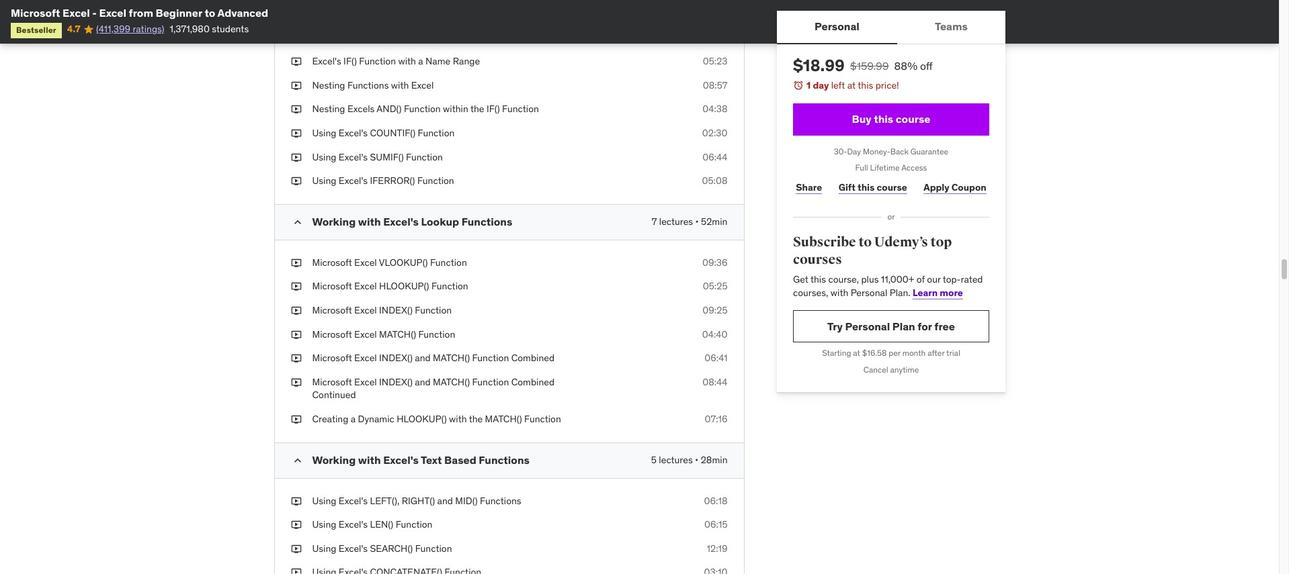 Task type: describe. For each thing, give the bounding box(es) containing it.
(411,399 ratings)
[[96, 23, 164, 35]]

continued
[[312, 389, 356, 402]]

subscribe
[[793, 234, 856, 251]]

xsmall image for creating a dynamic hlookup() with the match() function
[[291, 413, 301, 427]]

learn more
[[912, 287, 963, 299]]

index() for microsoft excel index() and match() function combined continued
[[379, 376, 413, 388]]

06:15
[[704, 519, 728, 531]]

5 lectures • 28min
[[651, 454, 728, 466]]

microsoft excel hlookup() function
[[312, 281, 468, 293]]

using for using excel's search() function
[[312, 543, 336, 555]]

get this course, plus 11,000+ of our top-rated courses, with personal plan.
[[793, 274, 983, 299]]

using excel's iferror() function
[[312, 175, 454, 187]]

excel for microsoft excel index() and match() function combined
[[354, 352, 377, 364]]

starting at $16.58 per month after trial cancel anytime
[[822, 348, 960, 375]]

try personal plan for free
[[827, 320, 955, 333]]

excel for microsoft excel index() and match() function combined continued
[[354, 376, 377, 388]]

excel's if() function with a name range
[[312, 55, 480, 67]]

05:08
[[702, 175, 728, 187]]

excel for microsoft excel - excel from beginner to advanced
[[63, 6, 90, 19]]

full
[[855, 163, 868, 173]]

share button
[[793, 174, 825, 201]]

courses
[[793, 251, 842, 268]]

gift this course
[[838, 181, 907, 193]]

iferror()
[[370, 175, 415, 187]]

lookup
[[421, 215, 459, 228]]

per
[[888, 348, 900, 359]]

xsmall image for nesting functions with excel
[[291, 79, 301, 92]]

and for microsoft excel index() and match() function combined
[[415, 352, 431, 364]]

microsoft for microsoft excel index() and match() function combined continued
[[312, 376, 352, 388]]

using for using excel's countif() function
[[312, 127, 336, 139]]

xsmall image for using excel's iferror() function
[[291, 175, 301, 188]]

nesting for nesting excels and() function within the if() function
[[312, 103, 345, 115]]

with inside get this course, plus 11,000+ of our top-rated courses, with personal plan.
[[830, 287, 848, 299]]

using for using excel's iferror() function
[[312, 175, 336, 187]]

2 horizontal spatial if()
[[487, 103, 500, 115]]

1,371,980 students
[[170, 23, 249, 35]]

06:41
[[705, 352, 728, 364]]

excel's left 'text'
[[383, 453, 419, 467]]

based
[[444, 453, 476, 467]]

lectures for working with excel's text based functions
[[659, 454, 693, 466]]

28min
[[701, 454, 728, 466]]

04:40
[[702, 328, 728, 341]]

price!
[[875, 79, 899, 91]]

using for using excel's left(), right() and mid() functions
[[312, 495, 336, 507]]

free
[[934, 320, 955, 333]]

plus
[[861, 274, 878, 286]]

microsoft for microsoft excel vlookup() function
[[312, 257, 352, 269]]

personal inside get this course, plus 11,000+ of our top-rated courses, with personal plan.
[[850, 287, 887, 299]]

microsoft excel index() function
[[312, 305, 452, 317]]

or
[[887, 212, 895, 222]]

learn more link
[[912, 287, 963, 299]]

using excel's len() function
[[312, 519, 433, 531]]

1 horizontal spatial a
[[418, 55, 423, 67]]

excel for microsoft excel match() function
[[354, 328, 377, 341]]

buy this course
[[852, 112, 930, 126]]

money-
[[863, 146, 890, 156]]

0 vertical spatial if()
[[370, 31, 383, 43]]

microsoft excel index() and match() function combined
[[312, 352, 555, 364]]

2 vertical spatial personal
[[845, 320, 890, 333]]

08:44
[[703, 376, 728, 388]]

creating a dynamic hlookup() with the match() function
[[312, 413, 561, 425]]

subscribe to udemy's top courses
[[793, 234, 952, 268]]

(411,399
[[96, 23, 130, 35]]

0 vertical spatial hlookup()
[[379, 281, 429, 293]]

students
[[212, 23, 249, 35]]

excel's for iferror()
[[339, 175, 368, 187]]

0 horizontal spatial if()
[[344, 55, 357, 67]]

and()
[[377, 103, 402, 115]]

7 lectures • 52min
[[652, 216, 728, 228]]

this for get
[[810, 274, 826, 286]]

function inside microsoft excel index() and match() function combined continued
[[472, 376, 509, 388]]

$159.99
[[850, 59, 889, 73]]

04:38
[[703, 103, 728, 115]]

with down microsoft excel index() and match() function combined continued
[[449, 413, 467, 425]]

excel's left the lookup at the left top
[[383, 215, 419, 228]]

xsmall image for microsoft excel vlookup() function
[[291, 257, 301, 270]]

1,371,980
[[170, 23, 210, 35]]

guarantee
[[910, 146, 948, 156]]

• for working with excel's lookup functions
[[695, 216, 699, 228]]

len()
[[370, 519, 393, 531]]

using for using excel's len() function
[[312, 519, 336, 531]]

$16.58
[[862, 348, 886, 359]]

excel up (411,399 at the top left of page
[[99, 6, 126, 19]]

1 vertical spatial a
[[351, 413, 356, 425]]

using excel's sumif() function
[[312, 151, 443, 163]]

$18.99
[[793, 55, 844, 76]]

xsmall image for using excel's countif() function
[[291, 127, 301, 140]]

88%
[[894, 59, 917, 73]]

our
[[927, 274, 940, 286]]

left
[[831, 79, 845, 91]]

using excel's left(), right() and mid() functions
[[312, 495, 521, 507]]

course,
[[828, 274, 859, 286]]

microsoft for microsoft excel index() function
[[312, 305, 352, 317]]

teams
[[935, 20, 968, 33]]

countif()
[[370, 127, 416, 139]]

to inside subscribe to udemy's top courses
[[858, 234, 872, 251]]

top
[[930, 234, 952, 251]]

dynamic
[[358, 413, 394, 425]]

xsmall image for microsoft excel hlookup() function
[[291, 281, 301, 294]]

functions up excels
[[347, 79, 389, 91]]

with down dynamic
[[358, 453, 381, 467]]

lifetime
[[870, 163, 899, 173]]

excel for microsoft excel vlookup() function
[[354, 257, 377, 269]]

excel's for if()
[[339, 31, 368, 43]]

30-day money-back guarantee full lifetime access
[[834, 146, 948, 173]]

text
[[421, 453, 442, 467]]

xsmall image for microsoft excel index() function
[[291, 305, 301, 318]]

functions right 'based'
[[479, 453, 530, 467]]

4.7
[[67, 23, 80, 35]]

coupon
[[951, 181, 986, 193]]

combined for microsoft excel index() and match() function combined
[[511, 352, 555, 364]]

microsoft for microsoft excel match() function
[[312, 328, 352, 341]]

excel up 'nesting excels and() function within the if() function'
[[411, 79, 434, 91]]

working for working with excel's text based functions
[[312, 453, 356, 467]]

using excel's search() function
[[312, 543, 452, 555]]

microsoft excel - excel from beginner to advanced
[[11, 6, 268, 19]]

for
[[917, 320, 932, 333]]

try
[[827, 320, 843, 333]]



Task type: vqa. For each thing, say whether or not it's contained in the screenshot.
Guide in HOW TO BUILD A COMPUTER: A BEGINNER'S GUIDE
no



Task type: locate. For each thing, give the bounding box(es) containing it.
2 combined from the top
[[511, 376, 555, 388]]

day
[[847, 146, 861, 156]]

combined inside microsoft excel index() and match() function combined continued
[[511, 376, 555, 388]]

personal inside button
[[814, 20, 859, 33]]

02:30
[[702, 127, 728, 139]]

1 vertical spatial the
[[469, 413, 483, 425]]

3 index() from the top
[[379, 376, 413, 388]]

course up back
[[895, 112, 930, 126]]

learn
[[912, 287, 937, 299]]

1 vertical spatial hlookup()
[[397, 413, 447, 425]]

course for gift this course
[[877, 181, 907, 193]]

top-
[[943, 274, 961, 286]]

plan.
[[889, 287, 910, 299]]

excel's down using excel's if() function
[[312, 55, 341, 67]]

excel for microsoft excel index() function
[[354, 305, 377, 317]]

nesting left excels
[[312, 103, 345, 115]]

1 small image from the top
[[291, 216, 304, 229]]

at left $16.58
[[853, 348, 860, 359]]

to up 1,371,980 students
[[205, 6, 215, 19]]

using for using excel's sumif() function
[[312, 151, 336, 163]]

excel's down using excel's sumif() function
[[339, 175, 368, 187]]

advanced
[[217, 6, 268, 19]]

at right left
[[847, 79, 855, 91]]

0 vertical spatial combined
[[511, 352, 555, 364]]

working with excel's lookup functions
[[312, 215, 512, 228]]

at inside starting at $16.58 per month after trial cancel anytime
[[853, 348, 860, 359]]

personal up $18.99 on the top of page
[[814, 20, 859, 33]]

tab list
[[777, 11, 1005, 44]]

06:18
[[704, 495, 728, 507]]

this inside button
[[874, 112, 893, 126]]

this down $159.99
[[857, 79, 873, 91]]

2 index() from the top
[[379, 352, 413, 364]]

a right "creating"
[[351, 413, 356, 425]]

a
[[418, 55, 423, 67], [351, 413, 356, 425]]

name
[[426, 55, 451, 67]]

course down lifetime in the right top of the page
[[877, 181, 907, 193]]

0 horizontal spatial a
[[351, 413, 356, 425]]

back
[[890, 146, 908, 156]]

index() for microsoft excel index() and match() function combined
[[379, 352, 413, 364]]

lectures
[[659, 216, 693, 228], [659, 454, 693, 466]]

microsoft for microsoft excel - excel from beginner to advanced
[[11, 6, 60, 19]]

excel's left sumif()
[[339, 151, 368, 163]]

0 vertical spatial at
[[847, 79, 855, 91]]

6 xsmall image from the top
[[291, 352, 301, 366]]

within
[[443, 103, 468, 115]]

4 xsmall image from the top
[[291, 305, 301, 318]]

1 vertical spatial lectures
[[659, 454, 693, 466]]

apply
[[923, 181, 949, 193]]

excel's for sumif()
[[339, 151, 368, 163]]

1 • from the top
[[695, 216, 699, 228]]

nesting down using excel's if() function
[[312, 79, 345, 91]]

3 using from the top
[[312, 151, 336, 163]]

with left name
[[398, 55, 416, 67]]

excel
[[63, 6, 90, 19], [99, 6, 126, 19], [411, 79, 434, 91], [354, 257, 377, 269], [354, 281, 377, 293], [354, 305, 377, 317], [354, 328, 377, 341], [354, 352, 377, 364], [354, 376, 377, 388]]

xsmall image for using excel's sumif() function
[[291, 151, 301, 164]]

1 lectures from the top
[[659, 216, 693, 228]]

access
[[901, 163, 927, 173]]

microsoft inside microsoft excel index() and match() function combined continued
[[312, 376, 352, 388]]

working down using excel's iferror() function
[[312, 215, 356, 228]]

bestseller
[[16, 25, 56, 35]]

1 vertical spatial •
[[695, 454, 699, 466]]

2 vertical spatial and
[[437, 495, 453, 507]]

microsoft for microsoft excel index() and match() function combined
[[312, 352, 352, 364]]

4 using from the top
[[312, 175, 336, 187]]

xsmall image
[[291, 55, 301, 68], [291, 79, 301, 92], [291, 103, 301, 116], [291, 127, 301, 140], [291, 151, 301, 164], [291, 257, 301, 270], [291, 376, 301, 389], [291, 495, 301, 508], [291, 543, 301, 556]]

with down course,
[[830, 287, 848, 299]]

course for buy this course
[[895, 112, 930, 126]]

personal down plus
[[850, 287, 887, 299]]

0 vertical spatial personal
[[814, 20, 859, 33]]

excel up 4.7
[[63, 6, 90, 19]]

11,000+
[[881, 274, 914, 286]]

from
[[129, 6, 153, 19]]

small image for working with excel's lookup functions
[[291, 216, 304, 229]]

• left "52min"
[[695, 216, 699, 228]]

1 combined from the top
[[511, 352, 555, 364]]

personal button
[[777, 11, 897, 43]]

this right gift
[[857, 181, 874, 193]]

excel's down excels
[[339, 127, 368, 139]]

excel's down the using excel's len() function
[[339, 543, 368, 555]]

1 day left at this price!
[[806, 79, 899, 91]]

0 vertical spatial and
[[415, 352, 431, 364]]

and for microsoft excel index() and match() function combined continued
[[415, 376, 431, 388]]

this right buy
[[874, 112, 893, 126]]

courses,
[[793, 287, 828, 299]]

with down using excel's iferror() function
[[358, 215, 381, 228]]

2 vertical spatial index()
[[379, 376, 413, 388]]

1 horizontal spatial to
[[858, 234, 872, 251]]

beginner
[[156, 6, 202, 19]]

index() for microsoft excel index() function
[[379, 305, 413, 317]]

7 xsmall image from the top
[[291, 413, 301, 427]]

12:19
[[707, 543, 728, 555]]

small image for working with excel's text based functions
[[291, 454, 304, 468]]

xsmall image for microsoft excel index() and match() function combined
[[291, 352, 301, 366]]

buy this course button
[[793, 103, 989, 136]]

of
[[916, 274, 925, 286]]

-
[[92, 6, 97, 19]]

udemy's
[[874, 234, 928, 251]]

hlookup() down vlookup()
[[379, 281, 429, 293]]

excel up continued
[[354, 376, 377, 388]]

1 vertical spatial personal
[[850, 287, 887, 299]]

0 vertical spatial working
[[312, 215, 356, 228]]

excel's for countif()
[[339, 127, 368, 139]]

the right within
[[470, 103, 484, 115]]

8 xsmall image from the top
[[291, 519, 301, 532]]

at
[[847, 79, 855, 91], [853, 348, 860, 359]]

07:16
[[705, 413, 728, 425]]

microsoft for microsoft excel hlookup() function
[[312, 281, 352, 293]]

1 vertical spatial and
[[415, 376, 431, 388]]

excel's up the excel's if() function with a name range
[[339, 31, 368, 43]]

and up microsoft excel index() and match() function combined continued
[[415, 352, 431, 364]]

1 vertical spatial working
[[312, 453, 356, 467]]

index() down microsoft excel hlookup() function at the left of page
[[379, 305, 413, 317]]

xsmall image for microsoft excel match() function
[[291, 328, 301, 342]]

nesting for nesting functions with excel
[[312, 79, 345, 91]]

nesting
[[312, 79, 345, 91], [312, 103, 345, 115]]

0 vertical spatial course
[[895, 112, 930, 126]]

excel's for left(),
[[339, 495, 368, 507]]

$18.99 $159.99 88% off
[[793, 55, 932, 76]]

apply coupon button
[[921, 174, 989, 201]]

microsoft
[[11, 6, 60, 19], [312, 257, 352, 269], [312, 281, 352, 293], [312, 305, 352, 317], [312, 328, 352, 341], [312, 352, 352, 364], [312, 376, 352, 388]]

2 xsmall image from the top
[[291, 79, 301, 92]]

function
[[386, 31, 422, 43], [359, 55, 396, 67], [404, 103, 441, 115], [502, 103, 539, 115], [418, 127, 455, 139], [406, 151, 443, 163], [417, 175, 454, 187], [430, 257, 467, 269], [431, 281, 468, 293], [415, 305, 452, 317], [418, 328, 455, 341], [472, 352, 509, 364], [472, 376, 509, 388], [524, 413, 561, 425], [396, 519, 433, 531], [415, 543, 452, 555]]

the for with
[[469, 413, 483, 425]]

left(),
[[370, 495, 399, 507]]

excel up microsoft excel index() function
[[354, 281, 377, 293]]

lectures right 5
[[659, 454, 693, 466]]

8 xsmall image from the top
[[291, 495, 301, 508]]

excel's left len()
[[339, 519, 368, 531]]

3 xsmall image from the top
[[291, 103, 301, 116]]

excel's for search()
[[339, 543, 368, 555]]

0 vertical spatial nesting
[[312, 79, 345, 91]]

xsmall image for nesting excels and() function within the if() function
[[291, 103, 301, 116]]

xsmall image
[[291, 31, 301, 45], [291, 175, 301, 188], [291, 281, 301, 294], [291, 305, 301, 318], [291, 328, 301, 342], [291, 352, 301, 366], [291, 413, 301, 427], [291, 519, 301, 532], [291, 567, 301, 575]]

0 vertical spatial lectures
[[659, 216, 693, 228]]

this for gift
[[857, 181, 874, 193]]

and down microsoft excel index() and match() function combined
[[415, 376, 431, 388]]

08:57
[[703, 79, 728, 91]]

0 vertical spatial •
[[695, 216, 699, 228]]

0 vertical spatial the
[[470, 103, 484, 115]]

2 lectures from the top
[[659, 454, 693, 466]]

0 vertical spatial index()
[[379, 305, 413, 317]]

5 xsmall image from the top
[[291, 151, 301, 164]]

personal up $16.58
[[845, 320, 890, 333]]

off
[[920, 59, 932, 73]]

0 vertical spatial small image
[[291, 216, 304, 229]]

using for using excel's if() function
[[312, 31, 336, 43]]

1 using from the top
[[312, 31, 336, 43]]

day
[[813, 79, 829, 91]]

if() down using excel's if() function
[[344, 55, 357, 67]]

to left udemy's
[[858, 234, 872, 251]]

if() right within
[[487, 103, 500, 115]]

right()
[[402, 495, 435, 507]]

1 nesting from the top
[[312, 79, 345, 91]]

try personal plan for free link
[[793, 311, 989, 343]]

index() down microsoft excel match() function
[[379, 352, 413, 364]]

microsoft excel index() and match() function combined continued
[[312, 376, 555, 402]]

7 using from the top
[[312, 543, 336, 555]]

excel's
[[339, 31, 368, 43], [312, 55, 341, 67], [339, 127, 368, 139], [339, 151, 368, 163], [339, 175, 368, 187], [383, 215, 419, 228], [383, 453, 419, 467], [339, 495, 368, 507], [339, 519, 368, 531], [339, 543, 368, 555]]

microsoft excel vlookup() function
[[312, 257, 467, 269]]

1 vertical spatial to
[[858, 234, 872, 251]]

1 vertical spatial if()
[[344, 55, 357, 67]]

nesting excels and() function within the if() function
[[312, 103, 539, 115]]

30-
[[834, 146, 847, 156]]

more
[[940, 287, 963, 299]]

personal
[[814, 20, 859, 33], [850, 287, 887, 299], [845, 320, 890, 333]]

1 xsmall image from the top
[[291, 31, 301, 45]]

and left 'mid()'
[[437, 495, 453, 507]]

6 xsmall image from the top
[[291, 257, 301, 270]]

functions right the lookup at the left top
[[462, 215, 512, 228]]

tab list containing personal
[[777, 11, 1005, 44]]

ratings)
[[133, 23, 164, 35]]

functions
[[347, 79, 389, 91], [462, 215, 512, 228], [479, 453, 530, 467], [480, 495, 521, 507]]

this for buy
[[874, 112, 893, 126]]

anytime
[[890, 365, 919, 375]]

excel for microsoft excel hlookup() function
[[354, 281, 377, 293]]

excel up microsoft excel hlookup() function at the left of page
[[354, 257, 377, 269]]

with down the excel's if() function with a name range
[[391, 79, 409, 91]]

1 horizontal spatial if()
[[370, 31, 383, 43]]

small image
[[291, 216, 304, 229], [291, 454, 304, 468]]

and inside microsoft excel index() and match() function combined continued
[[415, 376, 431, 388]]

1 vertical spatial nesting
[[312, 103, 345, 115]]

1 vertical spatial at
[[853, 348, 860, 359]]

the for within
[[470, 103, 484, 115]]

this up the courses,
[[810, 274, 826, 286]]

2 • from the top
[[695, 454, 699, 466]]

xsmall image for excel's if() function with a name range
[[291, 55, 301, 68]]

excel's for len()
[[339, 519, 368, 531]]

1 working from the top
[[312, 215, 356, 228]]

09:36
[[702, 257, 728, 269]]

the up 'based'
[[469, 413, 483, 425]]

excel down microsoft excel match() function
[[354, 352, 377, 364]]

xsmall image for using excel's search() function
[[291, 543, 301, 556]]

search()
[[370, 543, 413, 555]]

2 xsmall image from the top
[[291, 175, 301, 188]]

using
[[312, 31, 336, 43], [312, 127, 336, 139], [312, 151, 336, 163], [312, 175, 336, 187], [312, 495, 336, 507], [312, 519, 336, 531], [312, 543, 336, 555]]

0 vertical spatial a
[[418, 55, 423, 67]]

microsoft excel match() function
[[312, 328, 455, 341]]

share
[[796, 181, 822, 193]]

1 vertical spatial small image
[[291, 454, 304, 468]]

6 using from the top
[[312, 519, 336, 531]]

xsmall image for using excel's left(), right() and mid() functions
[[291, 495, 301, 508]]

• left the 28min at the right of page
[[695, 454, 699, 466]]

4 xsmall image from the top
[[291, 127, 301, 140]]

5 using from the top
[[312, 495, 336, 507]]

1 vertical spatial combined
[[511, 376, 555, 388]]

sumif()
[[370, 151, 404, 163]]

5 xsmall image from the top
[[291, 328, 301, 342]]

course inside button
[[895, 112, 930, 126]]

3 xsmall image from the top
[[291, 281, 301, 294]]

2 using from the top
[[312, 127, 336, 139]]

7 xsmall image from the top
[[291, 376, 301, 389]]

excel inside microsoft excel index() and match() function combined continued
[[354, 376, 377, 388]]

apply coupon
[[923, 181, 986, 193]]

2 nesting from the top
[[312, 103, 345, 115]]

2 small image from the top
[[291, 454, 304, 468]]

working down "creating"
[[312, 453, 356, 467]]

buy
[[852, 112, 871, 126]]

05:09
[[702, 31, 728, 43]]

index() inside microsoft excel index() and match() function combined continued
[[379, 376, 413, 388]]

match() inside microsoft excel index() and match() function combined continued
[[433, 376, 470, 388]]

course
[[895, 112, 930, 126], [877, 181, 907, 193]]

gift
[[838, 181, 855, 193]]

9 xsmall image from the top
[[291, 567, 301, 575]]

9 xsmall image from the top
[[291, 543, 301, 556]]

hlookup() down microsoft excel index() and match() function combined continued
[[397, 413, 447, 425]]

a left name
[[418, 55, 423, 67]]

• for working with excel's text based functions
[[695, 454, 699, 466]]

plan
[[892, 320, 915, 333]]

xsmall image for microsoft excel index() and match() function combined continued
[[291, 376, 301, 389]]

excel's up the using excel's len() function
[[339, 495, 368, 507]]

lectures for working with excel's lookup functions
[[659, 216, 693, 228]]

05:23
[[703, 55, 728, 67]]

05:25
[[703, 281, 728, 293]]

excel up microsoft excel match() function
[[354, 305, 377, 317]]

5
[[651, 454, 657, 466]]

0 horizontal spatial to
[[205, 6, 215, 19]]

1 vertical spatial course
[[877, 181, 907, 193]]

1 index() from the top
[[379, 305, 413, 317]]

index() up dynamic
[[379, 376, 413, 388]]

1
[[806, 79, 810, 91]]

1 xsmall image from the top
[[291, 55, 301, 68]]

this inside get this course, plus 11,000+ of our top-rated courses, with personal plan.
[[810, 274, 826, 286]]

alarm image
[[793, 80, 804, 91]]

if() up the excel's if() function with a name range
[[370, 31, 383, 43]]

2 vertical spatial if()
[[487, 103, 500, 115]]

1 vertical spatial index()
[[379, 352, 413, 364]]

xsmall image for using excel's if() function
[[291, 31, 301, 45]]

lectures right 7
[[659, 216, 693, 228]]

excel down microsoft excel index() function
[[354, 328, 377, 341]]

xsmall image for using excel's len() function
[[291, 519, 301, 532]]

2 working from the top
[[312, 453, 356, 467]]

working for working with excel's lookup functions
[[312, 215, 356, 228]]

0 vertical spatial to
[[205, 6, 215, 19]]

functions right 'mid()'
[[480, 495, 521, 507]]

combined for microsoft excel index() and match() function combined continued
[[511, 376, 555, 388]]



